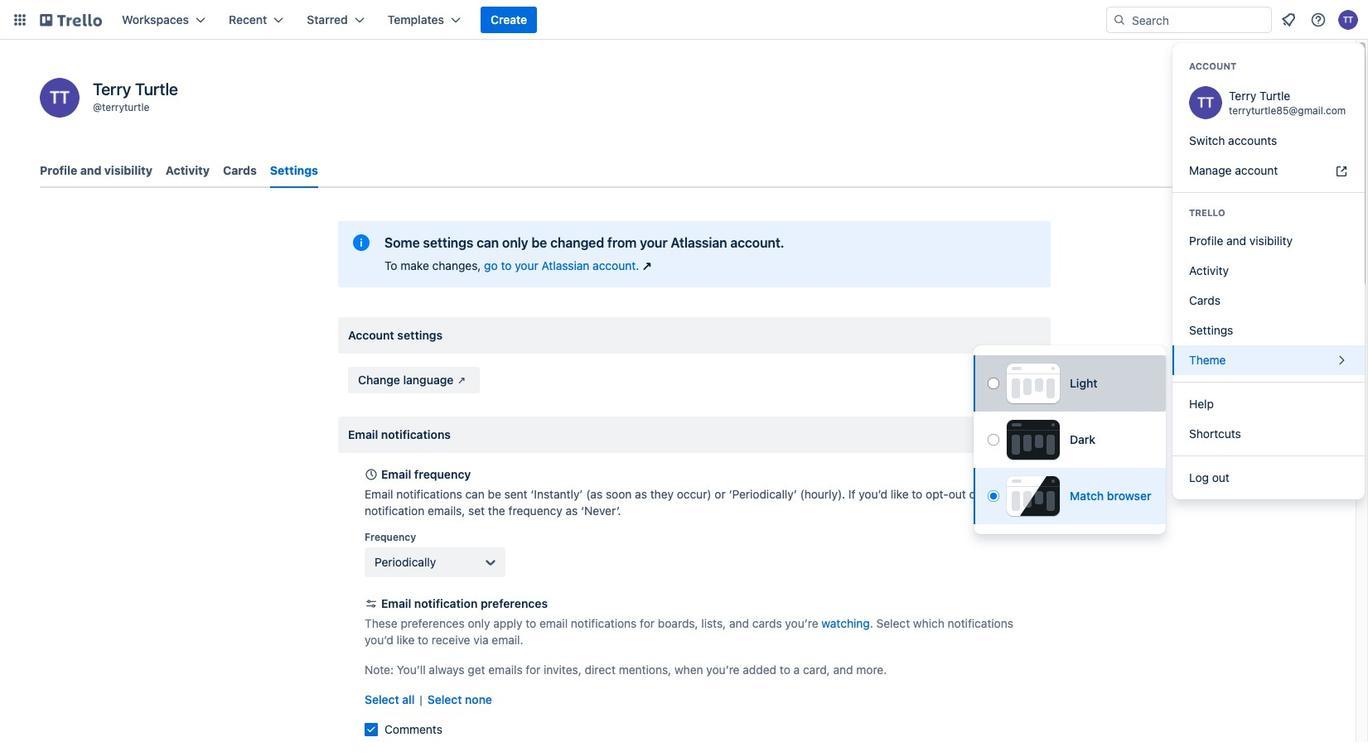 Task type: describe. For each thing, give the bounding box(es) containing it.
notifications inside email notifications can be sent 'instantly' (as soon as they occur) or 'periodically' (hourly). if you'd like to opt-out of all notification emails, set the frequency as 'never'.
[[397, 488, 462, 502]]

and right card,
[[834, 663, 854, 677]]

boards,
[[658, 617, 699, 631]]

emails
[[489, 663, 523, 677]]

dark
[[1070, 433, 1096, 447]]

select none button
[[428, 692, 492, 709]]

0 vertical spatial you're
[[785, 617, 819, 631]]

you'd inside email notifications can be sent 'instantly' (as soon as they occur) or 'periodically' (hourly). if you'd like to opt-out of all notification emails, set the frequency as 'never'.
[[859, 488, 888, 502]]

0 horizontal spatial as
[[566, 504, 578, 518]]

cards
[[753, 617, 782, 631]]

to make changes,
[[385, 259, 484, 273]]

direct
[[585, 663, 616, 677]]

1 horizontal spatial account.
[[731, 235, 785, 250]]

shortcuts button
[[1173, 420, 1365, 449]]

added
[[743, 663, 777, 677]]

account for account
[[1190, 61, 1237, 71]]

1 vertical spatial activity
[[1190, 264, 1230, 278]]

none radio inside light button
[[988, 378, 1000, 390]]

theme
[[1190, 353, 1227, 367]]

0 vertical spatial settings
[[270, 163, 318, 177]]

0 vertical spatial only
[[502, 235, 529, 250]]

'instantly'
[[531, 488, 583, 502]]

terry for terry turtle @ terryturtle
[[93, 80, 131, 99]]

0 horizontal spatial all
[[402, 693, 415, 707]]

1 vertical spatial profile and visibility
[[1190, 234, 1293, 248]]

terry turtle terryturtle85@gmail.com
[[1230, 89, 1347, 117]]

|
[[420, 693, 423, 707]]

email frequency
[[381, 468, 471, 482]]

mentions,
[[619, 663, 672, 677]]

match browser button
[[974, 468, 1167, 525]]

your inside go to your atlassian account. link
[[515, 259, 539, 273]]

settings link for rightmost cards link
[[1173, 316, 1365, 346]]

. select which notifications you'd like to receive via email.
[[365, 617, 1014, 648]]

0 vertical spatial preferences
[[481, 597, 548, 611]]

primary element
[[0, 0, 1369, 40]]

turtle for terry turtle @ terryturtle
[[135, 80, 178, 99]]

1 horizontal spatial as
[[635, 488, 647, 502]]

get
[[468, 663, 485, 677]]

these preferences only apply to email notifications for boards, lists, and cards you're watching
[[365, 617, 870, 631]]

0 horizontal spatial account.
[[593, 259, 639, 273]]

1 horizontal spatial cards
[[1190, 293, 1221, 308]]

(as
[[586, 488, 603, 502]]

email for email notification preferences
[[381, 597, 412, 611]]

1 horizontal spatial for
[[640, 617, 655, 631]]

change language
[[358, 373, 454, 387]]

browser
[[1108, 489, 1152, 503]]

changes,
[[432, 259, 481, 273]]

go to your atlassian account. link
[[484, 258, 656, 274]]

terry turtle @ terryturtle
[[93, 80, 178, 114]]

and down manage account
[[1227, 234, 1247, 248]]

switch
[[1190, 133, 1226, 148]]

log out button
[[1173, 463, 1365, 493]]

match browser
[[1070, 489, 1152, 503]]

change
[[358, 373, 400, 387]]

0 vertical spatial profile and visibility
[[40, 163, 152, 177]]

terry turtle (terryturtle) image
[[1339, 10, 1359, 30]]

settings for account
[[397, 328, 443, 342]]

terry turtle (terryturtle) image for terry turtle @ terryturtle
[[40, 78, 80, 118]]

go to your atlassian account.
[[484, 259, 639, 273]]

email notifications
[[348, 428, 451, 442]]

watching link
[[822, 617, 870, 631]]

if
[[849, 488, 856, 502]]

switch accounts link
[[1173, 126, 1365, 156]]

'never'.
[[581, 504, 621, 518]]

templates
[[388, 12, 444, 27]]

0 horizontal spatial activity
[[166, 163, 210, 177]]

account
[[1236, 163, 1279, 177]]

sm image
[[454, 372, 470, 389]]

starred button
[[297, 7, 374, 33]]

can for notifications
[[466, 488, 485, 502]]

1 vertical spatial you're
[[707, 663, 740, 677]]

which
[[914, 617, 945, 631]]

turtle for terry turtle terryturtle85@gmail.com
[[1260, 89, 1291, 103]]

1 vertical spatial profile
[[1190, 234, 1224, 248]]

theme button
[[1173, 346, 1365, 376]]

workspaces button
[[112, 7, 216, 33]]

back to home image
[[40, 7, 102, 33]]

notifications up direct
[[571, 617, 637, 631]]

like inside . select which notifications you'd like to receive via email.
[[397, 633, 415, 648]]

to
[[385, 259, 398, 273]]

@
[[93, 101, 102, 114]]

1 horizontal spatial select
[[428, 693, 462, 707]]

0 vertical spatial frequency
[[414, 468, 471, 482]]

recent
[[229, 12, 267, 27]]

create
[[491, 12, 527, 27]]

0 notifications image
[[1279, 10, 1299, 30]]

to inside email notifications can be sent 'instantly' (as soon as they occur) or 'periodically' (hourly). if you'd like to opt-out of all notification emails, set the frequency as 'never'.
[[912, 488, 923, 502]]

0 horizontal spatial profile
[[40, 163, 77, 177]]

set
[[469, 504, 485, 518]]

'periodically'
[[729, 488, 797, 502]]

0 vertical spatial visibility
[[104, 163, 152, 177]]

settings for some
[[423, 235, 474, 250]]

a
[[794, 663, 800, 677]]

out inside button
[[1213, 471, 1230, 485]]

.
[[870, 617, 874, 631]]

change language link
[[348, 367, 480, 394]]

email notification preferences
[[381, 597, 548, 611]]

help
[[1190, 397, 1215, 411]]

opt-
[[926, 488, 949, 502]]

manage account link
[[1173, 156, 1365, 186]]

0 horizontal spatial only
[[468, 617, 490, 631]]

email for email notifications
[[348, 428, 378, 442]]

they
[[651, 488, 674, 502]]

more.
[[857, 663, 887, 677]]

1 vertical spatial notification
[[414, 597, 478, 611]]

Search field
[[1127, 7, 1272, 32]]



Task type: locate. For each thing, give the bounding box(es) containing it.
profile and visibility link for activity link related to rightmost cards link
[[1173, 226, 1365, 256]]

1 horizontal spatial account
[[1190, 61, 1237, 71]]

the
[[488, 504, 506, 518]]

1 horizontal spatial you'd
[[859, 488, 888, 502]]

0 vertical spatial cards link
[[223, 156, 257, 186]]

0 vertical spatial account.
[[731, 235, 785, 250]]

email
[[348, 428, 378, 442], [381, 468, 412, 482], [365, 488, 393, 502], [381, 597, 412, 611]]

card,
[[803, 663, 830, 677]]

create button
[[481, 7, 537, 33]]

frequency inside email notifications can be sent 'instantly' (as soon as they occur) or 'periodically' (hourly). if you'd like to opt-out of all notification emails, set the frequency as 'never'.
[[509, 504, 563, 518]]

1 horizontal spatial activity link
[[1173, 256, 1365, 286]]

recent button
[[219, 7, 294, 33]]

1 horizontal spatial cards link
[[1173, 286, 1365, 316]]

0 horizontal spatial profile and visibility link
[[40, 156, 152, 186]]

None radio
[[988, 434, 1000, 446], [988, 491, 1000, 502], [988, 434, 1000, 446], [988, 491, 1000, 502]]

all inside email notifications can be sent 'instantly' (as soon as they occur) or 'periodically' (hourly). if you'd like to opt-out of all notification emails, set the frequency as 'never'.
[[984, 488, 996, 502]]

1 vertical spatial visibility
[[1250, 234, 1293, 248]]

email
[[540, 617, 568, 631]]

to inside . select which notifications you'd like to receive via email.
[[418, 633, 429, 648]]

switch accounts
[[1190, 133, 1278, 148]]

be up the the
[[488, 488, 501, 502]]

email up 'these'
[[381, 597, 412, 611]]

occur)
[[677, 488, 712, 502]]

0 vertical spatial profile
[[40, 163, 77, 177]]

0 vertical spatial you'd
[[859, 488, 888, 502]]

1 vertical spatial be
[[488, 488, 501, 502]]

notification inside email notifications can be sent 'instantly' (as soon as they occur) or 'periodically' (hourly). if you'd like to opt-out of all notification emails, set the frequency as 'never'.
[[365, 504, 425, 518]]

1 horizontal spatial profile and visibility
[[1190, 234, 1293, 248]]

email down change
[[348, 428, 378, 442]]

make
[[401, 259, 429, 273]]

you're right cards
[[785, 617, 819, 631]]

out inside email notifications can be sent 'instantly' (as soon as they occur) or 'periodically' (hourly). if you'd like to opt-out of all notification emails, set the frequency as 'never'.
[[949, 488, 967, 502]]

0 horizontal spatial settings
[[270, 163, 318, 177]]

None radio
[[988, 378, 1000, 390]]

1 vertical spatial you'd
[[365, 633, 394, 648]]

terry turtle (terryturtle) image
[[40, 78, 80, 118], [1190, 86, 1223, 119]]

1 vertical spatial your
[[515, 259, 539, 273]]

some settings can only be changed from your atlassian account.
[[385, 235, 785, 250]]

settings link
[[270, 156, 318, 188], [1173, 316, 1365, 346]]

comments
[[385, 723, 443, 737]]

0 vertical spatial settings link
[[270, 156, 318, 188]]

be inside email notifications can be sent 'instantly' (as soon as they occur) or 'periodically' (hourly). if you'd like to opt-out of all notification emails, set the frequency as 'never'.
[[488, 488, 501, 502]]

0 vertical spatial can
[[477, 235, 499, 250]]

1 vertical spatial like
[[397, 633, 415, 648]]

profile and visibility down trello
[[1190, 234, 1293, 248]]

1 vertical spatial settings link
[[1173, 316, 1365, 346]]

0 vertical spatial as
[[635, 488, 647, 502]]

terry inside terry turtle terryturtle85@gmail.com
[[1230, 89, 1257, 103]]

1 vertical spatial cards
[[1190, 293, 1221, 308]]

match
[[1070, 489, 1105, 503]]

atlassian
[[671, 235, 728, 250], [542, 259, 590, 273]]

none
[[465, 693, 492, 707]]

you'd
[[859, 488, 888, 502], [365, 633, 394, 648]]

as
[[635, 488, 647, 502], [566, 504, 578, 518]]

out right log
[[1213, 471, 1230, 485]]

or
[[715, 488, 726, 502]]

activity link
[[166, 156, 210, 186], [1173, 256, 1365, 286]]

manage account
[[1190, 163, 1279, 177]]

1 horizontal spatial profile and visibility link
[[1173, 226, 1365, 256]]

email inside email notifications can be sent 'instantly' (as soon as they occur) or 'periodically' (hourly). if you'd like to opt-out of all notification emails, set the frequency as 'never'.
[[365, 488, 393, 502]]

preferences up apply
[[481, 597, 548, 611]]

email for email frequency
[[381, 468, 412, 482]]

select right the |
[[428, 693, 462, 707]]

you'd right if
[[859, 488, 888, 502]]

frequency up emails, at the bottom left
[[414, 468, 471, 482]]

for right emails
[[526, 663, 541, 677]]

1 vertical spatial frequency
[[509, 504, 563, 518]]

terry turtle (terryturtle) image left the @
[[40, 78, 80, 118]]

notifications inside . select which notifications you'd like to receive via email.
[[948, 617, 1014, 631]]

1 vertical spatial profile and visibility link
[[1173, 226, 1365, 256]]

notifications right which on the bottom of page
[[948, 617, 1014, 631]]

templates button
[[378, 7, 471, 33]]

preferences up receive
[[401, 617, 465, 631]]

1 horizontal spatial turtle
[[1260, 89, 1291, 103]]

terry for terry turtle terryturtle85@gmail.com
[[1230, 89, 1257, 103]]

0 vertical spatial account
[[1190, 61, 1237, 71]]

account for account settings
[[348, 328, 395, 342]]

changed
[[551, 235, 604, 250]]

0 horizontal spatial atlassian
[[542, 259, 590, 273]]

1 vertical spatial can
[[466, 488, 485, 502]]

can inside email notifications can be sent 'instantly' (as soon as they occur) or 'periodically' (hourly). if you'd like to opt-out of all notification emails, set the frequency as 'never'.
[[466, 488, 485, 502]]

1 horizontal spatial atlassian
[[671, 235, 728, 250]]

select inside . select which notifications you'd like to receive via email.
[[877, 617, 910, 631]]

account
[[1190, 61, 1237, 71], [348, 328, 395, 342]]

email down email notifications
[[381, 468, 412, 482]]

option group containing light
[[974, 356, 1167, 525]]

1 horizontal spatial settings
[[1190, 323, 1234, 337]]

periodically
[[375, 555, 436, 570]]

profile and visibility
[[40, 163, 152, 177], [1190, 234, 1293, 248]]

0 vertical spatial cards
[[223, 163, 257, 177]]

you're right when at the bottom of page
[[707, 663, 740, 677]]

0 horizontal spatial select
[[365, 693, 399, 707]]

turtle inside terry turtle @ terryturtle
[[135, 80, 178, 99]]

can for settings
[[477, 235, 499, 250]]

settings
[[270, 163, 318, 177], [1190, 323, 1234, 337]]

out left the of
[[949, 488, 967, 502]]

and right lists,
[[730, 617, 749, 631]]

email for email notifications can be sent 'instantly' (as soon as they occur) or 'periodically' (hourly). if you'd like to opt-out of all notification emails, set the frequency as 'never'.
[[365, 488, 393, 502]]

accounts
[[1229, 133, 1278, 148]]

your right go
[[515, 259, 539, 273]]

when
[[675, 663, 704, 677]]

1 vertical spatial settings
[[397, 328, 443, 342]]

profile
[[40, 163, 77, 177], [1190, 234, 1224, 248]]

be up the go to your atlassian account. on the left of the page
[[532, 235, 547, 250]]

0 vertical spatial your
[[640, 235, 668, 250]]

help link
[[1173, 390, 1365, 420]]

1 horizontal spatial terry
[[1230, 89, 1257, 103]]

terry inside terry turtle @ terryturtle
[[93, 80, 131, 99]]

as left they
[[635, 488, 647, 502]]

profile and visibility down the @
[[40, 163, 152, 177]]

1 horizontal spatial profile
[[1190, 234, 1224, 248]]

turtle up terryturtle85@gmail.com on the top right
[[1260, 89, 1291, 103]]

frequency
[[365, 531, 416, 544]]

visibility down "manage account" link
[[1250, 234, 1293, 248]]

email notifications can be sent 'instantly' (as soon as they occur) or 'periodically' (hourly). if you'd like to opt-out of all notification emails, set the frequency as 'never'.
[[365, 488, 996, 518]]

for left boards,
[[640, 617, 655, 631]]

option group
[[974, 356, 1167, 525]]

all left the |
[[402, 693, 415, 707]]

1 vertical spatial out
[[949, 488, 967, 502]]

select all button
[[365, 692, 415, 709]]

0 vertical spatial atlassian
[[671, 235, 728, 250]]

only up the go to your atlassian account. on the left of the page
[[502, 235, 529, 250]]

atlassian down changed
[[542, 259, 590, 273]]

1 vertical spatial for
[[526, 663, 541, 677]]

light button
[[974, 356, 1167, 412]]

1 horizontal spatial terry turtle (terryturtle) image
[[1190, 86, 1223, 119]]

0 horizontal spatial cards
[[223, 163, 257, 177]]

to left a
[[780, 663, 791, 677]]

and
[[80, 163, 102, 177], [1227, 234, 1247, 248], [730, 617, 749, 631], [834, 663, 854, 677]]

0 vertical spatial profile and visibility link
[[40, 156, 152, 186]]

settings up changes,
[[423, 235, 474, 250]]

1 horizontal spatial frequency
[[509, 504, 563, 518]]

select all | select none
[[365, 693, 492, 707]]

1 vertical spatial settings
[[1190, 323, 1234, 337]]

0 vertical spatial activity link
[[166, 156, 210, 186]]

0 horizontal spatial profile and visibility
[[40, 163, 152, 177]]

atlassian right from
[[671, 235, 728, 250]]

all
[[984, 488, 996, 502], [402, 693, 415, 707]]

select down note:
[[365, 693, 399, 707]]

your right from
[[640, 235, 668, 250]]

0 horizontal spatial be
[[488, 488, 501, 502]]

to left email
[[526, 617, 537, 631]]

0 horizontal spatial like
[[397, 633, 415, 648]]

manage
[[1190, 163, 1232, 177]]

to left receive
[[418, 633, 429, 648]]

0 horizontal spatial for
[[526, 663, 541, 677]]

0 horizontal spatial activity link
[[166, 156, 210, 186]]

only up via
[[468, 617, 490, 631]]

0 horizontal spatial you'd
[[365, 633, 394, 648]]

trello
[[1190, 207, 1226, 218]]

profile and visibility link down trello
[[1173, 226, 1365, 256]]

0 horizontal spatial frequency
[[414, 468, 471, 482]]

shortcuts
[[1190, 427, 1242, 441]]

0 vertical spatial like
[[891, 488, 909, 502]]

language
[[403, 373, 454, 387]]

terry up terryturtle
[[93, 80, 131, 99]]

0 horizontal spatial visibility
[[104, 163, 152, 177]]

1 vertical spatial cards link
[[1173, 286, 1365, 316]]

these
[[365, 617, 398, 631]]

notification up receive
[[414, 597, 478, 611]]

you'd down 'these'
[[365, 633, 394, 648]]

account up change
[[348, 328, 395, 342]]

cards link
[[223, 156, 257, 186], [1173, 286, 1365, 316]]

turtle up terryturtle
[[135, 80, 178, 99]]

always
[[429, 663, 465, 677]]

terry turtle (terryturtle) image up switch
[[1190, 86, 1223, 119]]

terryturtle
[[102, 101, 149, 114]]

activity link for rightmost cards link
[[1173, 256, 1365, 286]]

as down 'instantly'
[[566, 504, 578, 518]]

2 horizontal spatial select
[[877, 617, 910, 631]]

you'd inside . select which notifications you'd like to receive via email.
[[365, 633, 394, 648]]

lists,
[[702, 617, 726, 631]]

frequency
[[414, 468, 471, 482], [509, 504, 563, 518]]

0 vertical spatial settings
[[423, 235, 474, 250]]

to right go
[[501, 259, 512, 273]]

(hourly).
[[800, 488, 846, 502]]

1 horizontal spatial like
[[891, 488, 909, 502]]

receive
[[432, 633, 471, 648]]

0 horizontal spatial settings link
[[270, 156, 318, 188]]

0 horizontal spatial cards link
[[223, 156, 257, 186]]

some
[[385, 235, 420, 250]]

terry
[[93, 80, 131, 99], [1230, 89, 1257, 103]]

your
[[640, 235, 668, 250], [515, 259, 539, 273]]

0 horizontal spatial your
[[515, 259, 539, 273]]

email.
[[492, 633, 524, 648]]

0 horizontal spatial out
[[949, 488, 967, 502]]

to left opt-
[[912, 488, 923, 502]]

account.
[[731, 235, 785, 250], [593, 259, 639, 273]]

note: you'll always get emails for invites, direct mentions, when you're added to a card, and more.
[[365, 663, 887, 677]]

note:
[[365, 663, 394, 677]]

1 horizontal spatial settings link
[[1173, 316, 1365, 346]]

1 vertical spatial preferences
[[401, 617, 465, 631]]

email up frequency
[[365, 488, 393, 502]]

turtle
[[135, 80, 178, 99], [1260, 89, 1291, 103]]

profile and visibility link for activity link corresponding to left cards link
[[40, 156, 152, 186]]

emails,
[[428, 504, 465, 518]]

1 vertical spatial all
[[402, 693, 415, 707]]

settings
[[423, 235, 474, 250], [397, 328, 443, 342]]

you'll
[[397, 663, 426, 677]]

0 horizontal spatial turtle
[[135, 80, 178, 99]]

visibility down terryturtle
[[104, 163, 152, 177]]

like inside email notifications can be sent 'instantly' (as soon as they occur) or 'periodically' (hourly). if you'd like to opt-out of all notification emails, set the frequency as 'never'.
[[891, 488, 909, 502]]

frequency down sent
[[509, 504, 563, 518]]

0 vertical spatial all
[[984, 488, 996, 502]]

invites,
[[544, 663, 582, 677]]

0 horizontal spatial terry
[[93, 80, 131, 99]]

account down "search" field
[[1190, 61, 1237, 71]]

open information menu image
[[1311, 12, 1327, 28]]

all right the of
[[984, 488, 996, 502]]

log out
[[1190, 471, 1230, 485]]

light
[[1070, 376, 1098, 390]]

1 horizontal spatial out
[[1213, 471, 1230, 485]]

1 vertical spatial account
[[348, 328, 395, 342]]

you're
[[785, 617, 819, 631], [707, 663, 740, 677]]

can up set
[[466, 488, 485, 502]]

0 horizontal spatial preferences
[[401, 617, 465, 631]]

like down 'these'
[[397, 633, 415, 648]]

turtle inside terry turtle terryturtle85@gmail.com
[[1260, 89, 1291, 103]]

notifications down email frequency
[[397, 488, 462, 502]]

settings up language
[[397, 328, 443, 342]]

of
[[970, 488, 981, 502]]

and down the @
[[80, 163, 102, 177]]

0 vertical spatial be
[[532, 235, 547, 250]]

1 horizontal spatial visibility
[[1250, 234, 1293, 248]]

1 vertical spatial activity link
[[1173, 256, 1365, 286]]

notifications up email frequency
[[381, 428, 451, 442]]

1 horizontal spatial be
[[532, 235, 547, 250]]

notification up frequency
[[365, 504, 425, 518]]

profile and visibility link down the @
[[40, 156, 152, 186]]

settings link for left cards link
[[270, 156, 318, 188]]

0 horizontal spatial you're
[[707, 663, 740, 677]]

can up go
[[477, 235, 499, 250]]

go
[[484, 259, 498, 273]]

1 vertical spatial account.
[[593, 259, 639, 273]]

apply
[[494, 617, 523, 631]]

select right .
[[877, 617, 910, 631]]

cards
[[223, 163, 257, 177], [1190, 293, 1221, 308]]

1 vertical spatial only
[[468, 617, 490, 631]]

1 horizontal spatial you're
[[785, 617, 819, 631]]

1 vertical spatial atlassian
[[542, 259, 590, 273]]

like left opt-
[[891, 488, 909, 502]]

only
[[502, 235, 529, 250], [468, 617, 490, 631]]

activity link for left cards link
[[166, 156, 210, 186]]

watching
[[822, 617, 870, 631]]

log
[[1190, 471, 1210, 485]]

search image
[[1113, 13, 1127, 27]]

via
[[474, 633, 489, 648]]

terry turtle (terryturtle) image for terry turtle terryturtle85@gmail.com
[[1190, 86, 1223, 119]]

account settings
[[348, 328, 443, 342]]

0 horizontal spatial account
[[348, 328, 395, 342]]

starred
[[307, 12, 348, 27]]

workspaces
[[122, 12, 189, 27]]

terry up the switch accounts
[[1230, 89, 1257, 103]]



Task type: vqa. For each thing, say whether or not it's contained in the screenshot.
sm icon within the Print, export, and share "link"
no



